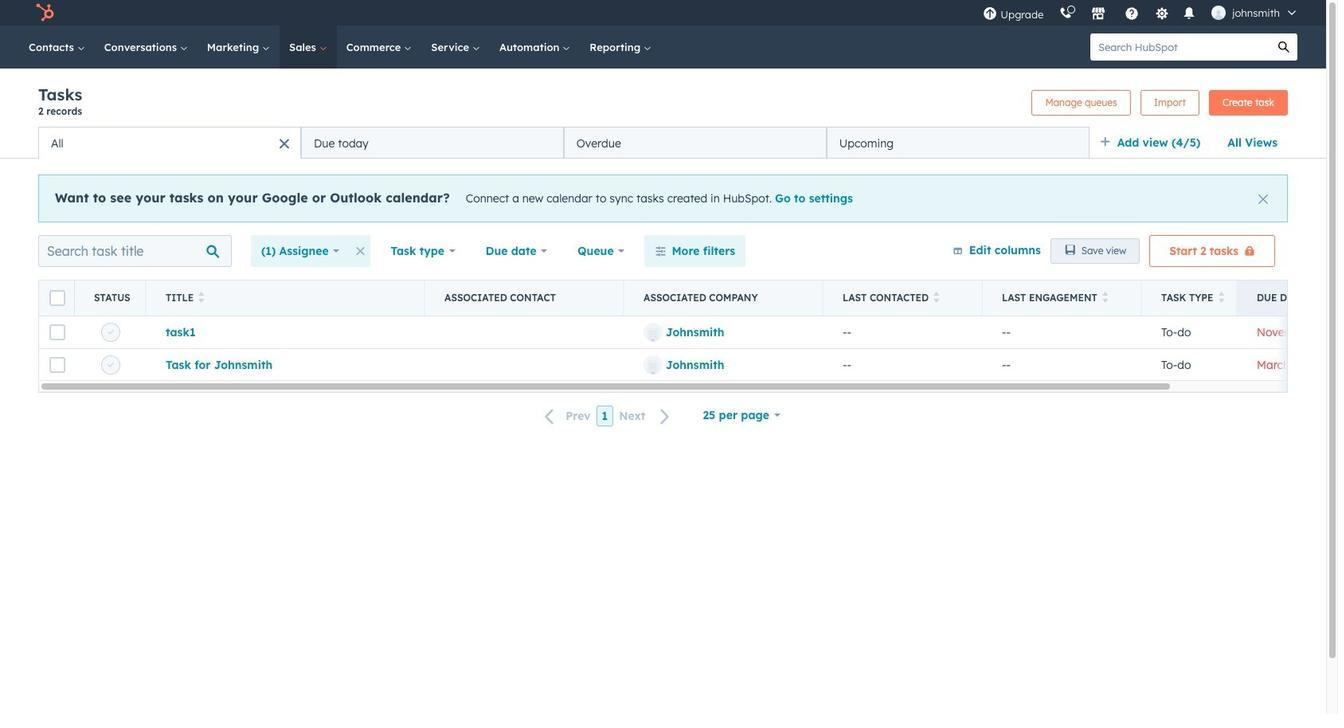 Task type: locate. For each thing, give the bounding box(es) containing it.
2 press to sort. element from the left
[[934, 292, 940, 304]]

0 horizontal spatial press to sort. image
[[199, 292, 205, 303]]

column header
[[39, 281, 75, 316], [75, 281, 147, 316], [426, 281, 625, 316], [625, 281, 824, 316]]

1 press to sort. image from the left
[[199, 292, 205, 303]]

banner
[[38, 84, 1289, 127]]

3 press to sort. element from the left
[[1103, 292, 1109, 304]]

0 horizontal spatial press to sort. image
[[934, 292, 940, 303]]

pagination navigation
[[536, 406, 680, 427]]

3 column header from the left
[[426, 281, 625, 316]]

press to sort. image
[[199, 292, 205, 303], [1103, 292, 1109, 303]]

task status: not completed image
[[108, 362, 114, 368]]

1 horizontal spatial press to sort. image
[[1103, 292, 1109, 303]]

john smith image
[[1212, 6, 1227, 20]]

menu
[[976, 0, 1308, 26]]

alert
[[38, 175, 1289, 222]]

marketplaces image
[[1092, 7, 1106, 22]]

press to sort. image
[[934, 292, 940, 303], [1219, 292, 1225, 303]]

2 press to sort. image from the left
[[1219, 292, 1225, 303]]

tab list
[[38, 127, 1090, 159]]

1 horizontal spatial press to sort. image
[[1219, 292, 1225, 303]]

press to sort. element
[[199, 292, 205, 304], [934, 292, 940, 304], [1103, 292, 1109, 304], [1219, 292, 1225, 304]]



Task type: vqa. For each thing, say whether or not it's contained in the screenshot.
Notifications 'icon'
no



Task type: describe. For each thing, give the bounding box(es) containing it.
4 column header from the left
[[625, 281, 824, 316]]

task status: not completed image
[[108, 330, 114, 336]]

2 column header from the left
[[75, 281, 147, 316]]

1 press to sort. element from the left
[[199, 292, 205, 304]]

2 press to sort. image from the left
[[1103, 292, 1109, 303]]

close image
[[1259, 194, 1269, 204]]

1 column header from the left
[[39, 281, 75, 316]]

1 press to sort. image from the left
[[934, 292, 940, 303]]

Search HubSpot search field
[[1091, 33, 1271, 61]]

4 press to sort. element from the left
[[1219, 292, 1225, 304]]

Search task title search field
[[38, 235, 232, 267]]



